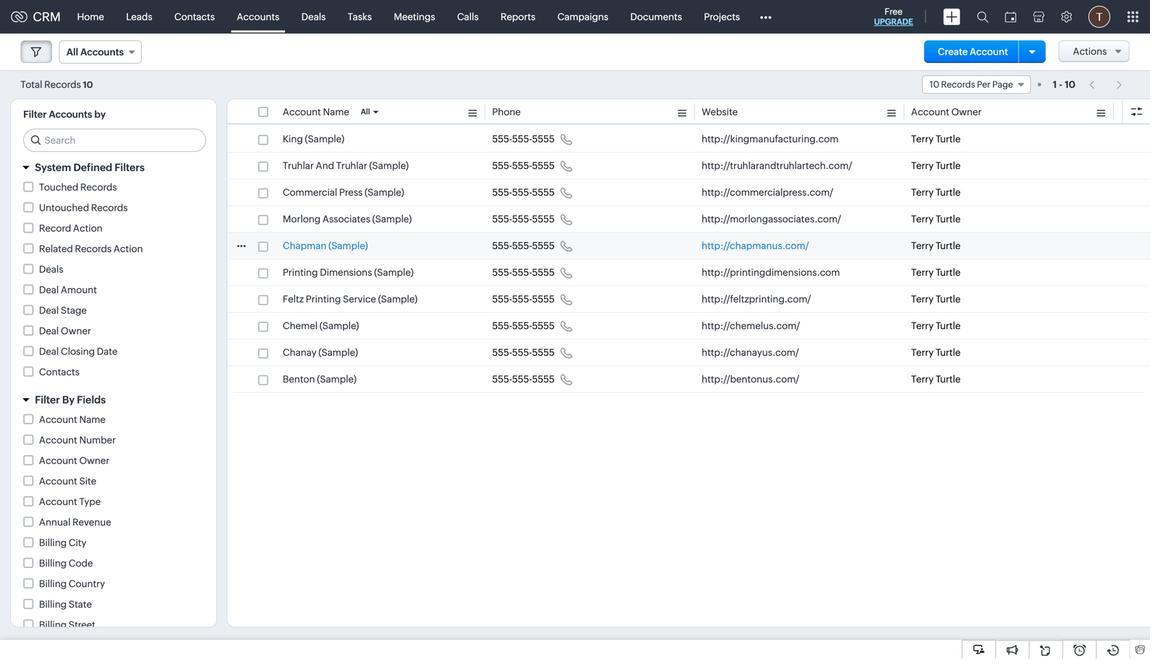 Task type: locate. For each thing, give the bounding box(es) containing it.
http://chemelus.com/
[[702, 320, 800, 331]]

2 555-555-5555 from the top
[[492, 160, 555, 171]]

accounts down home
[[80, 47, 124, 58]]

records down touched records
[[91, 202, 128, 213]]

10 555-555-5555 from the top
[[492, 374, 555, 385]]

records inside 'field'
[[941, 79, 975, 90]]

0 horizontal spatial deals
[[39, 264, 63, 275]]

5555 for http://kingmanufacturing.com
[[532, 134, 555, 144]]

2 horizontal spatial 10
[[1065, 79, 1076, 90]]

truhlar left "and"
[[283, 160, 314, 171]]

deal for deal amount
[[39, 285, 59, 295]]

0 vertical spatial account owner
[[911, 106, 982, 117]]

turtle for http://bentonus.com/
[[936, 374, 961, 385]]

benton (sample) link
[[283, 373, 357, 386]]

crm link
[[11, 10, 61, 24]]

1 horizontal spatial name
[[323, 106, 349, 117]]

3 terry from the top
[[911, 187, 934, 198]]

account up per
[[970, 46, 1008, 57]]

terry turtle
[[911, 134, 961, 144], [911, 160, 961, 171], [911, 187, 961, 198], [911, 214, 961, 225], [911, 240, 961, 251], [911, 267, 961, 278], [911, 294, 961, 305], [911, 320, 961, 331], [911, 347, 961, 358], [911, 374, 961, 385]]

turtle for http://chemelus.com/
[[936, 320, 961, 331]]

press
[[339, 187, 363, 198]]

(sample) right service
[[378, 294, 418, 305]]

account owner
[[911, 106, 982, 117], [39, 455, 110, 466]]

1 turtle from the top
[[936, 134, 961, 144]]

terry turtle for http://printingdimensions.com
[[911, 267, 961, 278]]

555-555-5555 for king (sample)
[[492, 134, 555, 144]]

1 truhlar from the left
[[283, 160, 314, 171]]

owner up closing
[[61, 326, 91, 337]]

5 5555 from the top
[[532, 240, 555, 251]]

6 555-555-5555 from the top
[[492, 267, 555, 278]]

billing up billing state
[[39, 579, 67, 590]]

0 horizontal spatial all
[[66, 47, 78, 58]]

deal up deal stage
[[39, 285, 59, 295]]

1 vertical spatial action
[[114, 243, 143, 254]]

account owner down account number
[[39, 455, 110, 466]]

0 vertical spatial account name
[[283, 106, 349, 117]]

1 555-555-5555 from the top
[[492, 134, 555, 144]]

deal left stage
[[39, 305, 59, 316]]

documents link
[[620, 0, 693, 33]]

deal for deal owner
[[39, 326, 59, 337]]

action up related records action
[[73, 223, 103, 234]]

0 vertical spatial name
[[323, 106, 349, 117]]

10 terry from the top
[[911, 374, 934, 385]]

5 terry turtle from the top
[[911, 240, 961, 251]]

Search text field
[[24, 129, 205, 151]]

10 down create
[[930, 79, 940, 90]]

0 horizontal spatial account name
[[39, 414, 106, 425]]

-
[[1059, 79, 1063, 90]]

records down record action
[[75, 243, 112, 254]]

printing up chemel (sample)
[[306, 294, 341, 305]]

accounts inside field
[[80, 47, 124, 58]]

home link
[[66, 0, 115, 33]]

account name up the king (sample)
[[283, 106, 349, 117]]

1 vertical spatial accounts
[[80, 47, 124, 58]]

chapman (sample)
[[283, 240, 368, 251]]

3 555-555-5555 from the top
[[492, 187, 555, 198]]

5555 for http://commercialpress.com/
[[532, 187, 555, 198]]

terry for http://morlongassociates.com/
[[911, 214, 934, 225]]

3 deal from the top
[[39, 326, 59, 337]]

record action
[[39, 223, 103, 234]]

turtle for http://kingmanufacturing.com
[[936, 134, 961, 144]]

turtle for http://chapmanus.com/
[[936, 240, 961, 251]]

all accounts
[[66, 47, 124, 58]]

site
[[79, 476, 96, 487]]

4 deal from the top
[[39, 346, 59, 357]]

3 turtle from the top
[[936, 187, 961, 198]]

deals down related
[[39, 264, 63, 275]]

projects
[[704, 11, 740, 22]]

(sample) up printing dimensions (sample) link on the left of page
[[329, 240, 368, 251]]

benton (sample)
[[283, 374, 357, 385]]

name up the king (sample)
[[323, 106, 349, 117]]

account
[[970, 46, 1008, 57], [283, 106, 321, 117], [911, 106, 950, 117], [39, 414, 77, 425], [39, 435, 77, 446], [39, 455, 77, 466], [39, 476, 77, 487], [39, 496, 77, 507]]

deal down deal stage
[[39, 326, 59, 337]]

records for total
[[44, 79, 81, 90]]

accounts left by
[[49, 109, 92, 120]]

billing for billing country
[[39, 579, 67, 590]]

0 horizontal spatial action
[[73, 223, 103, 234]]

5 billing from the top
[[39, 620, 67, 631]]

4 555-555-5555 from the top
[[492, 214, 555, 225]]

1 vertical spatial filter
[[35, 394, 60, 406]]

account name
[[283, 106, 349, 117], [39, 414, 106, 425]]

1 5555 from the top
[[532, 134, 555, 144]]

2 billing from the top
[[39, 558, 67, 569]]

0 vertical spatial all
[[66, 47, 78, 58]]

10 right -
[[1065, 79, 1076, 90]]

5 terry from the top
[[911, 240, 934, 251]]

5 turtle from the top
[[936, 240, 961, 251]]

1 vertical spatial name
[[79, 414, 106, 425]]

all up truhlar and truhlar (sample) link
[[361, 108, 370, 116]]

2 terry turtle from the top
[[911, 160, 961, 171]]

terry for http://bentonus.com/
[[911, 374, 934, 385]]

1 terry from the top
[[911, 134, 934, 144]]

1 horizontal spatial all
[[361, 108, 370, 116]]

records
[[44, 79, 81, 90], [941, 79, 975, 90], [80, 182, 117, 193], [91, 202, 128, 213], [75, 243, 112, 254]]

account left number
[[39, 435, 77, 446]]

filter left the by on the left bottom of page
[[35, 394, 60, 406]]

9 5555 from the top
[[532, 347, 555, 358]]

billing city
[[39, 538, 86, 548]]

billing code
[[39, 558, 93, 569]]

filter for filter by fields
[[35, 394, 60, 406]]

http://truhlarandtruhlartech.com/
[[702, 160, 852, 171]]

10 terry turtle from the top
[[911, 374, 961, 385]]

1 vertical spatial all
[[361, 108, 370, 116]]

555-555-5555 for truhlar and truhlar (sample)
[[492, 160, 555, 171]]

billing down billing state
[[39, 620, 67, 631]]

website
[[702, 106, 738, 117]]

accounts left deals link
[[237, 11, 280, 22]]

(sample) up commercial press (sample)
[[369, 160, 409, 171]]

filter accounts by
[[23, 109, 106, 120]]

555-555-5555 for printing dimensions (sample)
[[492, 267, 555, 278]]

1 deal from the top
[[39, 285, 59, 295]]

5555 for http://chanayus.com/
[[532, 347, 555, 358]]

2 turtle from the top
[[936, 160, 961, 171]]

filter
[[23, 109, 47, 120], [35, 394, 60, 406]]

turtle for http://truhlarandtruhlartech.com/
[[936, 160, 961, 171]]

3 5555 from the top
[[532, 187, 555, 198]]

(sample) right the associates
[[372, 214, 412, 225]]

annual revenue
[[39, 517, 111, 528]]

1 horizontal spatial account name
[[283, 106, 349, 117]]

account owner down 10 records per page
[[911, 106, 982, 117]]

8 terry turtle from the top
[[911, 320, 961, 331]]

all inside all accounts field
[[66, 47, 78, 58]]

chapman (sample) link
[[283, 239, 368, 253]]

1 vertical spatial deals
[[39, 264, 63, 275]]

accounts
[[237, 11, 280, 22], [80, 47, 124, 58], [49, 109, 92, 120]]

related
[[39, 243, 73, 254]]

0 vertical spatial deals
[[301, 11, 326, 22]]

feltz
[[283, 294, 304, 305]]

records up filter accounts by
[[44, 79, 81, 90]]

crm
[[33, 10, 61, 24]]

truhlar up 'press'
[[336, 160, 367, 171]]

name down fields
[[79, 414, 106, 425]]

associates
[[323, 214, 370, 225]]

all for all accounts
[[66, 47, 78, 58]]

deal owner
[[39, 326, 91, 337]]

tasks
[[348, 11, 372, 22]]

1 horizontal spatial deals
[[301, 11, 326, 22]]

accounts for all accounts
[[80, 47, 124, 58]]

free upgrade
[[874, 7, 913, 26]]

home
[[77, 11, 104, 22]]

calendar image
[[1005, 11, 1017, 22]]

row group
[[227, 126, 1150, 393]]

printing
[[283, 267, 318, 278], [306, 294, 341, 305]]

http://chapmanus.com/ link
[[702, 239, 809, 253]]

1 horizontal spatial action
[[114, 243, 143, 254]]

6 5555 from the top
[[532, 267, 555, 278]]

10 for total records 10
[[83, 80, 93, 90]]

7 5555 from the top
[[532, 294, 555, 305]]

8 5555 from the top
[[532, 320, 555, 331]]

billing for billing street
[[39, 620, 67, 631]]

2 terry from the top
[[911, 160, 934, 171]]

3 terry turtle from the top
[[911, 187, 961, 198]]

9 turtle from the top
[[936, 347, 961, 358]]

555-
[[492, 134, 512, 144], [512, 134, 532, 144], [492, 160, 512, 171], [512, 160, 532, 171], [492, 187, 512, 198], [512, 187, 532, 198], [492, 214, 512, 225], [512, 214, 532, 225], [492, 240, 512, 251], [512, 240, 532, 251], [492, 267, 512, 278], [512, 267, 532, 278], [492, 294, 512, 305], [512, 294, 532, 305], [492, 320, 512, 331], [512, 320, 532, 331], [492, 347, 512, 358], [512, 347, 532, 358], [492, 374, 512, 385], [512, 374, 532, 385]]

terry for http://feltzprinting.com/
[[911, 294, 934, 305]]

account name for all
[[283, 106, 349, 117]]

10 down all accounts
[[83, 80, 93, 90]]

1 horizontal spatial contacts
[[174, 11, 215, 22]]

profile element
[[1081, 0, 1119, 33]]

8 turtle from the top
[[936, 320, 961, 331]]

billing down billing city
[[39, 558, 67, 569]]

5555 for http://chemelus.com/
[[532, 320, 555, 331]]

2 vertical spatial accounts
[[49, 109, 92, 120]]

0 horizontal spatial truhlar
[[283, 160, 314, 171]]

(sample) up service
[[374, 267, 414, 278]]

deal down deal owner
[[39, 346, 59, 357]]

9 terry from the top
[[911, 347, 934, 358]]

action down untouched records
[[114, 243, 143, 254]]

10 turtle from the top
[[936, 374, 961, 385]]

leads link
[[115, 0, 163, 33]]

accounts for filter accounts by
[[49, 109, 92, 120]]

(sample) right 'press'
[[365, 187, 404, 198]]

(sample) up "and"
[[305, 134, 344, 144]]

create account
[[938, 46, 1008, 57]]

7 terry turtle from the top
[[911, 294, 961, 305]]

create menu element
[[935, 0, 969, 33]]

turtle for http://commercialpress.com/
[[936, 187, 961, 198]]

turtle for http://chanayus.com/
[[936, 347, 961, 358]]

http://commercialpress.com/
[[702, 187, 834, 198]]

account inside button
[[970, 46, 1008, 57]]

9 terry turtle from the top
[[911, 347, 961, 358]]

7 terry from the top
[[911, 294, 934, 305]]

feltz printing service (sample) link
[[283, 292, 418, 306]]

records for 10
[[941, 79, 975, 90]]

10 inside total records 10
[[83, 80, 93, 90]]

4 turtle from the top
[[936, 214, 961, 225]]

6 turtle from the top
[[936, 267, 961, 278]]

dimensions
[[320, 267, 372, 278]]

deals left tasks link in the left top of the page
[[301, 11, 326, 22]]

feltz printing service (sample)
[[283, 294, 418, 305]]

2 vertical spatial owner
[[79, 455, 110, 466]]

filter down "total"
[[23, 109, 47, 120]]

printing down chapman
[[283, 267, 318, 278]]

0 horizontal spatial contacts
[[39, 367, 80, 378]]

http://kingmanufacturing.com
[[702, 134, 839, 144]]

leads
[[126, 11, 152, 22]]

0 horizontal spatial account owner
[[39, 455, 110, 466]]

1 vertical spatial contacts
[[39, 367, 80, 378]]

name for account number
[[79, 414, 106, 425]]

3 billing from the top
[[39, 579, 67, 590]]

7 turtle from the top
[[936, 294, 961, 305]]

billing up the billing street
[[39, 599, 67, 610]]

5 555-555-5555 from the top
[[492, 240, 555, 251]]

logo image
[[11, 11, 27, 22]]

records left per
[[941, 79, 975, 90]]

turtle
[[936, 134, 961, 144], [936, 160, 961, 171], [936, 187, 961, 198], [936, 214, 961, 225], [936, 240, 961, 251], [936, 267, 961, 278], [936, 294, 961, 305], [936, 320, 961, 331], [936, 347, 961, 358], [936, 374, 961, 385]]

terry turtle for http://truhlarandtruhlartech.com/
[[911, 160, 961, 171]]

2 deal from the top
[[39, 305, 59, 316]]

2 5555 from the top
[[532, 160, 555, 171]]

billing for billing code
[[39, 558, 67, 569]]

(sample) inside 'link'
[[305, 134, 344, 144]]

1 horizontal spatial 10
[[930, 79, 940, 90]]

1 vertical spatial owner
[[61, 326, 91, 337]]

accounts link
[[226, 0, 291, 33]]

http://commercialpress.com/ link
[[702, 186, 834, 199]]

filter inside dropdown button
[[35, 394, 60, 406]]

account site
[[39, 476, 96, 487]]

contacts right leads
[[174, 11, 215, 22]]

actions
[[1073, 46, 1107, 57]]

turtle for http://feltzprinting.com/
[[936, 294, 961, 305]]

5555
[[532, 134, 555, 144], [532, 160, 555, 171], [532, 187, 555, 198], [532, 214, 555, 225], [532, 240, 555, 251], [532, 267, 555, 278], [532, 294, 555, 305], [532, 320, 555, 331], [532, 347, 555, 358], [532, 374, 555, 385]]

0 horizontal spatial 10
[[83, 80, 93, 90]]

contacts down closing
[[39, 367, 80, 378]]

1 vertical spatial account name
[[39, 414, 106, 425]]

0 vertical spatial filter
[[23, 109, 47, 120]]

account number
[[39, 435, 116, 446]]

terry
[[911, 134, 934, 144], [911, 160, 934, 171], [911, 187, 934, 198], [911, 214, 934, 225], [911, 240, 934, 251], [911, 267, 934, 278], [911, 294, 934, 305], [911, 320, 934, 331], [911, 347, 934, 358], [911, 374, 934, 385]]

account name for account number
[[39, 414, 106, 425]]

http://printingdimensions.com
[[702, 267, 840, 278]]

system
[[35, 162, 71, 174]]

closing
[[61, 346, 95, 357]]

10 for 1 - 10
[[1065, 79, 1076, 90]]

printing dimensions (sample) link
[[283, 266, 414, 279]]

6 terry turtle from the top
[[911, 267, 961, 278]]

9 555-555-5555 from the top
[[492, 347, 555, 358]]

account name down 'filter by fields'
[[39, 414, 106, 425]]

owner down number
[[79, 455, 110, 466]]

terry for http://chanayus.com/
[[911, 347, 934, 358]]

billing down "annual" at the bottom of page
[[39, 538, 67, 548]]

touched
[[39, 182, 78, 193]]

555-555-5555 for chemel (sample)
[[492, 320, 555, 331]]

1 horizontal spatial truhlar
[[336, 160, 367, 171]]

http://chemelus.com/ link
[[702, 319, 800, 333]]

terry turtle for http://chemelus.com/
[[911, 320, 961, 331]]

profile image
[[1089, 6, 1111, 28]]

1 billing from the top
[[39, 538, 67, 548]]

6 terry from the top
[[911, 267, 934, 278]]

4 billing from the top
[[39, 599, 67, 610]]

0 horizontal spatial name
[[79, 414, 106, 425]]

records down the "defined"
[[80, 182, 117, 193]]

10 5555 from the top
[[532, 374, 555, 385]]

country
[[69, 579, 105, 590]]

records for touched
[[80, 182, 117, 193]]

8 555-555-5555 from the top
[[492, 320, 555, 331]]

http://chanayus.com/ link
[[702, 346, 799, 359]]

king (sample)
[[283, 134, 344, 144]]

navigation
[[1083, 75, 1130, 94]]

4 terry turtle from the top
[[911, 214, 961, 225]]

records for untouched
[[91, 202, 128, 213]]

morlong associates (sample) link
[[283, 212, 412, 226]]

5555 for http://printingdimensions.com
[[532, 267, 555, 278]]

4 terry from the top
[[911, 214, 934, 225]]

terry for http://commercialpress.com/
[[911, 187, 934, 198]]

morlong associates (sample)
[[283, 214, 412, 225]]

create
[[938, 46, 968, 57]]

8 terry from the top
[[911, 320, 934, 331]]

truhlar
[[283, 160, 314, 171], [336, 160, 367, 171]]

owner
[[952, 106, 982, 117], [61, 326, 91, 337], [79, 455, 110, 466]]

All Accounts field
[[59, 40, 142, 64]]

1 terry turtle from the top
[[911, 134, 961, 144]]

amount
[[61, 285, 97, 295]]

2 truhlar from the left
[[336, 160, 367, 171]]

4 5555 from the top
[[532, 214, 555, 225]]

7 555-555-5555 from the top
[[492, 294, 555, 305]]

owner down 10 records per page
[[952, 106, 982, 117]]

all up total records 10
[[66, 47, 78, 58]]

printing dimensions (sample)
[[283, 267, 414, 278]]



Task type: vqa. For each thing, say whether or not it's contained in the screenshot.
the leftmost All
yes



Task type: describe. For each thing, give the bounding box(es) containing it.
http://morlongassociates.com/ link
[[702, 212, 841, 226]]

terry for http://kingmanufacturing.com
[[911, 134, 934, 144]]

5555 for http://bentonus.com/
[[532, 374, 555, 385]]

total records 10
[[21, 79, 93, 90]]

terry for http://chapmanus.com/
[[911, 240, 934, 251]]

1
[[1053, 79, 1057, 90]]

1 vertical spatial printing
[[306, 294, 341, 305]]

turtle for http://morlongassociates.com/
[[936, 214, 961, 225]]

campaigns
[[558, 11, 609, 22]]

account up account type
[[39, 476, 77, 487]]

555-555-5555 for benton (sample)
[[492, 374, 555, 385]]

10 inside 'field'
[[930, 79, 940, 90]]

(sample) down 'chemel (sample)' link
[[319, 347, 358, 358]]

contacts link
[[163, 0, 226, 33]]

filter by fields button
[[11, 388, 216, 412]]

revenue
[[72, 517, 111, 528]]

10 records per page
[[930, 79, 1013, 90]]

billing for billing state
[[39, 599, 67, 610]]

http://truhlarandtruhlartech.com/ link
[[702, 159, 852, 173]]

(sample) down chanay (sample) link
[[317, 374, 357, 385]]

billing country
[[39, 579, 105, 590]]

555-555-5555 for feltz printing service (sample)
[[492, 294, 555, 305]]

reports link
[[490, 0, 547, 33]]

and
[[316, 160, 334, 171]]

record
[[39, 223, 71, 234]]

type
[[79, 496, 101, 507]]

Other Modules field
[[751, 6, 781, 28]]

terry turtle for http://chapmanus.com/
[[911, 240, 961, 251]]

chanay (sample) link
[[283, 346, 358, 359]]

http://chanayus.com/
[[702, 347, 799, 358]]

related records action
[[39, 243, 143, 254]]

account up king
[[283, 106, 321, 117]]

commercial press (sample)
[[283, 187, 404, 198]]

billing for billing city
[[39, 538, 67, 548]]

account down the by on the left bottom of page
[[39, 414, 77, 425]]

annual
[[39, 517, 71, 528]]

deal closing date
[[39, 346, 118, 357]]

filters
[[115, 162, 145, 174]]

terry for http://truhlarandtruhlartech.com/
[[911, 160, 934, 171]]

street
[[69, 620, 95, 631]]

http://kingmanufacturing.com link
[[702, 132, 839, 146]]

fields
[[77, 394, 106, 406]]

http://feltzprinting.com/
[[702, 294, 811, 305]]

all for all
[[361, 108, 370, 116]]

chanay
[[283, 347, 317, 358]]

billing state
[[39, 599, 92, 610]]

benton
[[283, 374, 315, 385]]

stage
[[61, 305, 87, 316]]

create menu image
[[944, 9, 961, 25]]

555-555-5555 for commercial press (sample)
[[492, 187, 555, 198]]

tasks link
[[337, 0, 383, 33]]

deals inside deals link
[[301, 11, 326, 22]]

turtle for http://printingdimensions.com
[[936, 267, 961, 278]]

terry turtle for http://bentonus.com/
[[911, 374, 961, 385]]

terry turtle for http://feltzprinting.com/
[[911, 294, 961, 305]]

meetings
[[394, 11, 435, 22]]

records for related
[[75, 243, 112, 254]]

billing street
[[39, 620, 95, 631]]

terry turtle for http://commercialpress.com/
[[911, 187, 961, 198]]

terry for http://printingdimensions.com
[[911, 267, 934, 278]]

deal for deal stage
[[39, 305, 59, 316]]

free
[[885, 7, 903, 17]]

http://printingdimensions.com link
[[702, 266, 840, 279]]

state
[[69, 599, 92, 610]]

1 - 10
[[1053, 79, 1076, 90]]

king (sample) link
[[283, 132, 344, 146]]

chemel
[[283, 320, 318, 331]]

http://bentonus.com/ link
[[702, 373, 800, 386]]

documents
[[630, 11, 682, 22]]

truhlar and truhlar (sample) link
[[283, 159, 409, 173]]

5555 for http://chapmanus.com/
[[532, 240, 555, 251]]

chemel (sample)
[[283, 320, 359, 331]]

account up "annual" at the bottom of page
[[39, 496, 77, 507]]

account up account site
[[39, 455, 77, 466]]

5555 for http://feltzprinting.com/
[[532, 294, 555, 305]]

5555 for http://morlongassociates.com/
[[532, 214, 555, 225]]

terry turtle for http://kingmanufacturing.com
[[911, 134, 961, 144]]

account down 10 records per page
[[911, 106, 950, 117]]

king
[[283, 134, 303, 144]]

commercial press (sample) link
[[283, 186, 404, 199]]

chemel (sample) link
[[283, 319, 359, 333]]

terry turtle for http://morlongassociates.com/
[[911, 214, 961, 225]]

0 vertical spatial accounts
[[237, 11, 280, 22]]

555-555-5555 for morlong associates (sample)
[[492, 214, 555, 225]]

row group containing king (sample)
[[227, 126, 1150, 393]]

by
[[62, 394, 75, 406]]

touched records
[[39, 182, 117, 193]]

deals link
[[291, 0, 337, 33]]

terry for http://chemelus.com/
[[911, 320, 934, 331]]

(sample) down the feltz printing service (sample) link
[[320, 320, 359, 331]]

10 Records Per Page field
[[922, 75, 1031, 94]]

http://feltzprinting.com/ link
[[702, 292, 811, 306]]

service
[[343, 294, 376, 305]]

commercial
[[283, 187, 337, 198]]

truhlar and truhlar (sample)
[[283, 160, 409, 171]]

system defined filters
[[35, 162, 145, 174]]

http://bentonus.com/
[[702, 374, 800, 385]]

search image
[[977, 11, 989, 23]]

calls
[[457, 11, 479, 22]]

http://morlongassociates.com/
[[702, 214, 841, 225]]

0 vertical spatial contacts
[[174, 11, 215, 22]]

search element
[[969, 0, 997, 34]]

555-555-5555 for chanay (sample)
[[492, 347, 555, 358]]

defined
[[73, 162, 112, 174]]

per
[[977, 79, 991, 90]]

0 vertical spatial action
[[73, 223, 103, 234]]

5555 for http://truhlarandtruhlartech.com/
[[532, 160, 555, 171]]

name for all
[[323, 106, 349, 117]]

deal for deal closing date
[[39, 346, 59, 357]]

555-555-5555 for chapman (sample)
[[492, 240, 555, 251]]

campaigns link
[[547, 0, 620, 33]]

projects link
[[693, 0, 751, 33]]

deal stage
[[39, 305, 87, 316]]

reports
[[501, 11, 536, 22]]

filter by fields
[[35, 394, 106, 406]]

untouched records
[[39, 202, 128, 213]]

code
[[69, 558, 93, 569]]

1 vertical spatial account owner
[[39, 455, 110, 466]]

1 horizontal spatial account owner
[[911, 106, 982, 117]]

0 vertical spatial printing
[[283, 267, 318, 278]]

0 vertical spatial owner
[[952, 106, 982, 117]]

meetings link
[[383, 0, 446, 33]]

upgrade
[[874, 17, 913, 26]]

terry turtle for http://chanayus.com/
[[911, 347, 961, 358]]

http://chapmanus.com/
[[702, 240, 809, 251]]

date
[[97, 346, 118, 357]]

filter for filter accounts by
[[23, 109, 47, 120]]

total
[[21, 79, 42, 90]]

untouched
[[39, 202, 89, 213]]

system defined filters button
[[11, 155, 216, 180]]

by
[[94, 109, 106, 120]]



